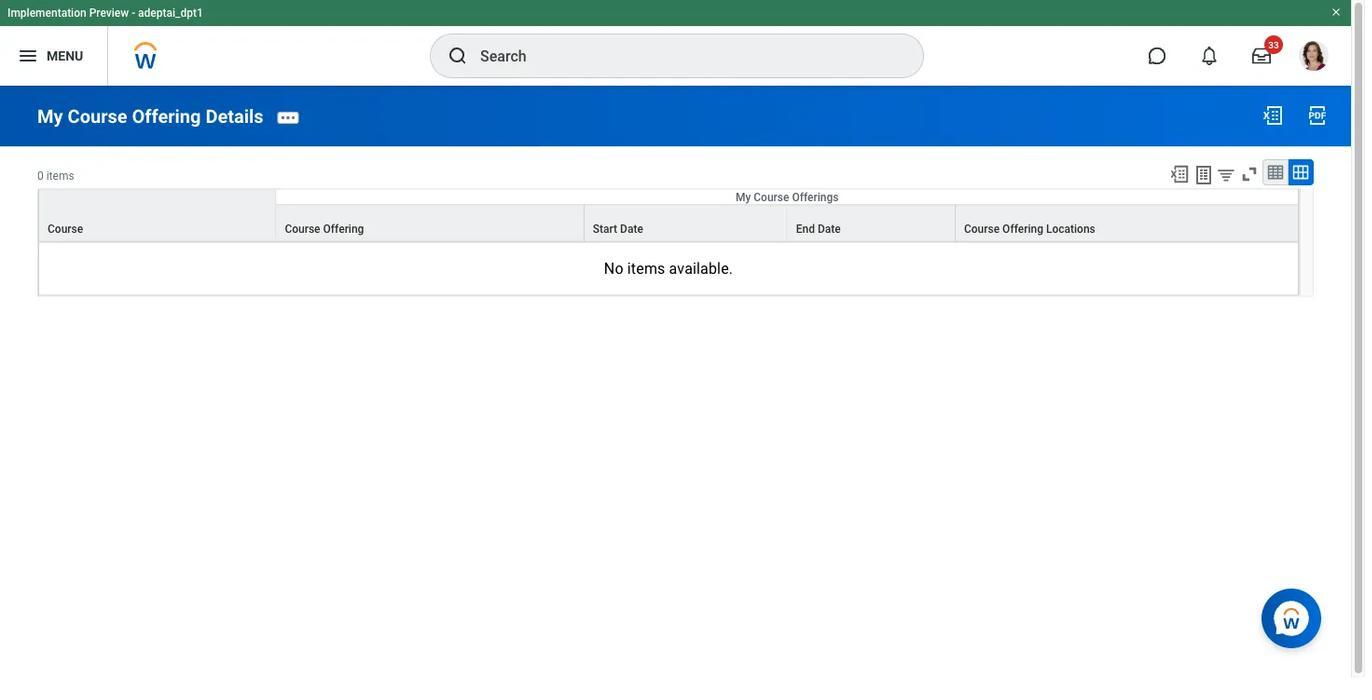 Task type: vqa. For each thing, say whether or not it's contained in the screenshot.
list
no



Task type: locate. For each thing, give the bounding box(es) containing it.
1 horizontal spatial my
[[736, 191, 751, 204]]

export to excel image left export to worksheets icon
[[1170, 164, 1190, 185]]

Search Workday  search field
[[480, 35, 885, 76]]

1 horizontal spatial items
[[627, 260, 665, 278]]

0 horizontal spatial items
[[46, 170, 74, 183]]

notifications large image
[[1200, 47, 1219, 65]]

menu
[[47, 48, 83, 64]]

0
[[37, 170, 44, 183]]

0 items
[[37, 170, 74, 183]]

my up 0 items at the left top of page
[[37, 106, 63, 128]]

view printable version (pdf) image
[[1307, 104, 1329, 127]]

row containing my course offerings
[[38, 189, 1299, 242]]

offering for course offering locations
[[1003, 222, 1044, 235]]

export to excel image inside toolbar
[[1170, 164, 1190, 185]]

2 horizontal spatial offering
[[1003, 222, 1044, 235]]

offering inside popup button
[[323, 222, 364, 235]]

0 vertical spatial items
[[46, 170, 74, 183]]

date for end date
[[818, 222, 841, 235]]

0 vertical spatial export to excel image
[[1262, 104, 1284, 127]]

1 vertical spatial my
[[736, 191, 751, 204]]

expand table image
[[1292, 163, 1310, 182]]

my up start date popup button
[[736, 191, 751, 204]]

offering inside popup button
[[1003, 222, 1044, 235]]

date for start date
[[620, 222, 643, 235]]

date right start
[[620, 222, 643, 235]]

justify image
[[17, 45, 39, 67]]

toolbar
[[1161, 160, 1314, 189]]

0 horizontal spatial export to excel image
[[1170, 164, 1190, 185]]

end
[[796, 222, 815, 235]]

no
[[604, 260, 624, 278]]

implementation
[[7, 7, 86, 20]]

0 horizontal spatial my
[[37, 106, 63, 128]]

course for course offering
[[285, 222, 320, 235]]

1 horizontal spatial offering
[[323, 222, 364, 235]]

1 horizontal spatial date
[[818, 222, 841, 235]]

items right "0"
[[46, 170, 74, 183]]

-
[[132, 7, 135, 20]]

menu banner
[[0, 0, 1351, 86]]

my
[[37, 106, 63, 128], [736, 191, 751, 204]]

course for course offering locations
[[964, 222, 1000, 235]]

toolbar inside my course offering details main content
[[1161, 160, 1314, 189]]

my inside "popup button"
[[736, 191, 751, 204]]

2 date from the left
[[818, 222, 841, 235]]

end date
[[796, 222, 841, 235]]

items for no
[[627, 260, 665, 278]]

0 vertical spatial my
[[37, 106, 63, 128]]

0 horizontal spatial date
[[620, 222, 643, 235]]

course
[[68, 106, 127, 128], [754, 191, 789, 204], [48, 222, 83, 235], [285, 222, 320, 235], [964, 222, 1000, 235]]

1 vertical spatial export to excel image
[[1170, 164, 1190, 185]]

available.
[[669, 260, 733, 278]]

1 row from the top
[[38, 189, 1299, 242]]

items right 'no'
[[627, 260, 665, 278]]

1 horizontal spatial export to excel image
[[1262, 104, 1284, 127]]

2 row from the top
[[38, 205, 1299, 242]]

adeptai_dpt1
[[138, 7, 203, 20]]

row
[[38, 189, 1299, 242], [38, 205, 1299, 242]]

export to excel image
[[1262, 104, 1284, 127], [1170, 164, 1190, 185]]

my course offering details
[[37, 106, 264, 128]]

course inside popup button
[[964, 222, 1000, 235]]

details
[[206, 106, 264, 128]]

my for my course offering details
[[37, 106, 63, 128]]

my for my course offerings
[[736, 191, 751, 204]]

date right end
[[818, 222, 841, 235]]

items
[[46, 170, 74, 183], [627, 260, 665, 278]]

date
[[620, 222, 643, 235], [818, 222, 841, 235]]

export to excel image left view printable version (pdf) image
[[1262, 104, 1284, 127]]

1 vertical spatial items
[[627, 260, 665, 278]]

offering
[[132, 106, 201, 128], [323, 222, 364, 235], [1003, 222, 1044, 235]]

1 date from the left
[[620, 222, 643, 235]]



Task type: describe. For each thing, give the bounding box(es) containing it.
course button
[[39, 190, 275, 241]]

search image
[[447, 45, 469, 67]]

inbox large image
[[1253, 47, 1271, 65]]

course offering
[[285, 222, 364, 235]]

select to filter grid data image
[[1216, 165, 1237, 185]]

locations
[[1046, 222, 1096, 235]]

start
[[593, 222, 617, 235]]

33
[[1269, 39, 1279, 50]]

end date button
[[788, 205, 955, 241]]

implementation preview -   adeptai_dpt1
[[7, 7, 203, 20]]

offerings
[[792, 191, 839, 204]]

row containing course offering
[[38, 205, 1299, 242]]

my course offerings button
[[276, 190, 1298, 205]]

fullscreen image
[[1239, 164, 1260, 185]]

close environment banner image
[[1331, 7, 1342, 18]]

start date
[[593, 222, 643, 235]]

export to worksheets image
[[1193, 164, 1215, 187]]

my course offerings
[[736, 191, 839, 204]]

my course offering details link
[[37, 106, 264, 128]]

course offering locations button
[[956, 205, 1298, 241]]

menu button
[[0, 26, 107, 86]]

0 horizontal spatial offering
[[132, 106, 201, 128]]

export to excel image for export to worksheets icon
[[1170, 164, 1190, 185]]

course offering locations
[[964, 222, 1096, 235]]

offering for course offering
[[323, 222, 364, 235]]

start date button
[[585, 205, 787, 241]]

33 button
[[1241, 35, 1283, 76]]

items for 0
[[46, 170, 74, 183]]

course inside "popup button"
[[754, 191, 789, 204]]

table image
[[1267, 163, 1285, 182]]

export to excel image for view printable version (pdf) image
[[1262, 104, 1284, 127]]

no items available.
[[604, 260, 733, 278]]

course offering button
[[276, 205, 584, 241]]

my course offering details main content
[[0, 86, 1351, 314]]

course for course
[[48, 222, 83, 235]]

preview
[[89, 7, 129, 20]]

profile logan mcneil image
[[1299, 41, 1329, 75]]



